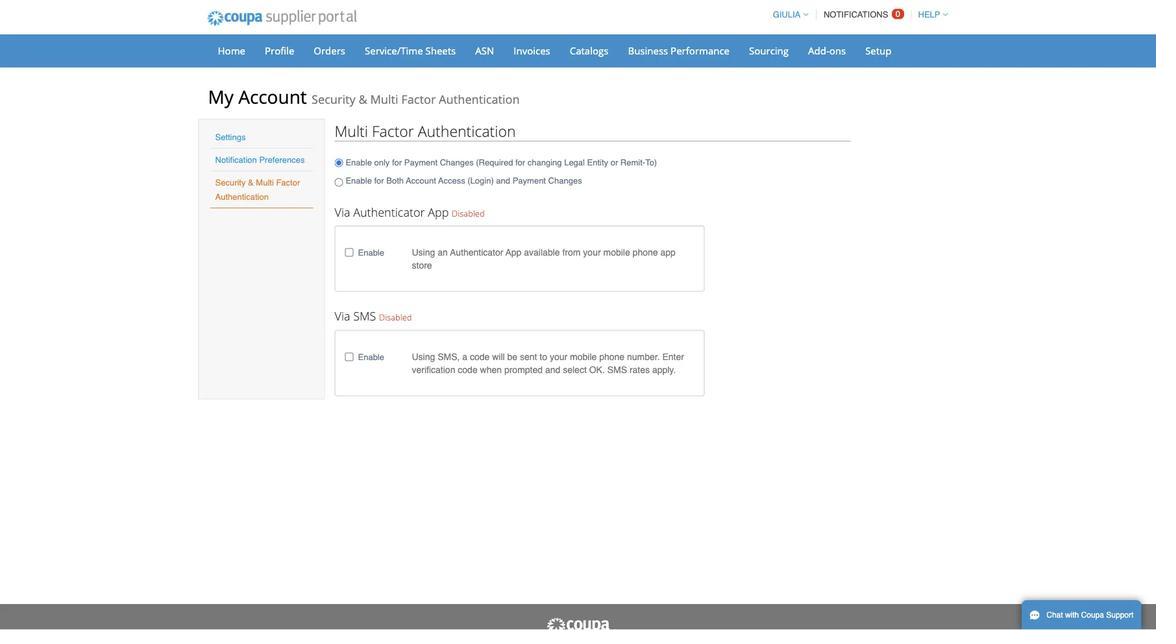 Task type: describe. For each thing, give the bounding box(es) containing it.
legal
[[564, 158, 585, 167]]

& inside security & multi factor authentication
[[248, 178, 254, 187]]

business
[[628, 44, 668, 57]]

(login)
[[468, 176, 494, 185]]

disabled inside via sms disabled
[[379, 312, 412, 323]]

0 horizontal spatial app
[[428, 204, 449, 220]]

0 horizontal spatial changes
[[440, 158, 474, 167]]

notification preferences
[[215, 155, 305, 165]]

1 horizontal spatial multi
[[335, 121, 368, 141]]

to)
[[645, 158, 657, 167]]

enable right enable for both account access (login) and payment changes "radio"
[[346, 176, 372, 185]]

enable right enable only for payment changes (required for changing legal entity or remit-to) radio
[[346, 158, 372, 167]]

only
[[374, 158, 390, 167]]

0 horizontal spatial and
[[496, 176, 510, 185]]

1 vertical spatial authentication
[[418, 121, 516, 141]]

app inside using an authenticator app available from your mobile phone app store
[[506, 247, 521, 258]]

via for via authenticator app
[[335, 204, 350, 220]]

disabled inside the via authenticator app disabled
[[452, 207, 485, 219]]

sms,
[[438, 351, 460, 362]]

from
[[562, 247, 581, 258]]

ok.
[[589, 364, 605, 375]]

notification
[[215, 155, 257, 165]]

asn link
[[467, 41, 503, 60]]

service/time sheets
[[365, 44, 456, 57]]

add-ons
[[808, 44, 846, 57]]

add-
[[808, 44, 829, 57]]

giulia link
[[767, 10, 808, 19]]

via for via sms
[[335, 308, 350, 324]]

business performance link
[[620, 41, 738, 60]]

available
[[524, 247, 560, 258]]

2 horizontal spatial for
[[515, 158, 525, 167]]

authentication inside security & multi factor authentication
[[215, 192, 269, 202]]

1 vertical spatial code
[[458, 364, 478, 375]]

multi inside my account security & multi factor authentication
[[370, 91, 398, 107]]

ons
[[829, 44, 846, 57]]

be
[[507, 351, 517, 362]]

using for using an authenticator app available from your mobile phone app store
[[412, 247, 435, 258]]

using an authenticator app available from your mobile phone app store
[[412, 247, 676, 270]]

home
[[218, 44, 245, 57]]

your inside using an authenticator app available from your mobile phone app store
[[583, 247, 601, 258]]

orders link
[[305, 41, 354, 60]]

phone inside using an authenticator app available from your mobile phone app store
[[633, 247, 658, 258]]

help link
[[912, 10, 948, 19]]

sms inside using sms, a code will be sent to your mobile phone number. enter verification code when prompted and select ok. sms rates apply.
[[607, 364, 627, 375]]

sent
[[520, 351, 537, 362]]

invoices
[[514, 44, 550, 57]]

0 horizontal spatial authenticator
[[353, 204, 425, 220]]

1 vertical spatial factor
[[372, 121, 414, 141]]

invoices link
[[505, 41, 559, 60]]

rates
[[630, 364, 650, 375]]

chat
[[1046, 611, 1063, 620]]

using sms, a code will be sent to your mobile phone number. enter verification code when prompted and select ok. sms rates apply.
[[412, 351, 684, 375]]

apply.
[[652, 364, 676, 375]]

chat with coupa support button
[[1022, 600, 1141, 630]]

catalogs link
[[561, 41, 617, 60]]

a
[[462, 351, 467, 362]]

will
[[492, 351, 505, 362]]

entity
[[587, 158, 608, 167]]

sourcing
[[749, 44, 789, 57]]

giulia
[[773, 10, 800, 19]]

0
[[896, 9, 900, 19]]

& inside my account security & multi factor authentication
[[359, 91, 367, 107]]

orders
[[314, 44, 345, 57]]

mobile inside using sms, a code will be sent to your mobile phone number. enter verification code when prompted and select ok. sms rates apply.
[[570, 351, 597, 362]]

app
[[660, 247, 676, 258]]

via authenticator app disabled
[[335, 204, 485, 220]]

my account security & multi factor authentication
[[208, 84, 520, 109]]

prompted
[[504, 364, 543, 375]]

security & multi factor authentication link
[[215, 178, 300, 202]]

security & multi factor authentication
[[215, 178, 300, 202]]

enable down via sms disabled
[[358, 352, 384, 362]]

to
[[540, 351, 547, 362]]

support
[[1106, 611, 1134, 620]]

catalogs
[[570, 44, 608, 57]]



Task type: locate. For each thing, give the bounding box(es) containing it.
2 vertical spatial factor
[[276, 178, 300, 187]]

authenticator inside using an authenticator app available from your mobile phone app store
[[450, 247, 503, 258]]

your
[[583, 247, 601, 258], [550, 351, 567, 362]]

1 vertical spatial sms
[[607, 364, 627, 375]]

or
[[611, 158, 618, 167]]

using up the verification
[[412, 351, 435, 362]]

select
[[563, 364, 587, 375]]

1 horizontal spatial authenticator
[[450, 247, 503, 258]]

both
[[386, 176, 404, 185]]

home link
[[209, 41, 254, 60]]

changing
[[528, 158, 562, 167]]

0 vertical spatial code
[[470, 351, 490, 362]]

using inside using an authenticator app available from your mobile phone app store
[[412, 247, 435, 258]]

sheets
[[425, 44, 456, 57]]

1 vertical spatial disabled
[[379, 312, 412, 323]]

using inside using sms, a code will be sent to your mobile phone number. enter verification code when prompted and select ok. sms rates apply.
[[412, 351, 435, 362]]

account
[[238, 84, 307, 109], [406, 176, 436, 185]]

0 horizontal spatial &
[[248, 178, 254, 187]]

factor
[[401, 91, 436, 107], [372, 121, 414, 141], [276, 178, 300, 187]]

phone inside using sms, a code will be sent to your mobile phone number. enter verification code when prompted and select ok. sms rates apply.
[[599, 351, 625, 362]]

settings link
[[215, 132, 246, 142]]

0 vertical spatial disabled
[[452, 207, 485, 219]]

factor inside my account security & multi factor authentication
[[401, 91, 436, 107]]

1 horizontal spatial account
[[406, 176, 436, 185]]

0 vertical spatial app
[[428, 204, 449, 220]]

multi down the 'service/time'
[[370, 91, 398, 107]]

notifications 0
[[824, 9, 900, 19]]

authenticator right 'an'
[[450, 247, 503, 258]]

0 vertical spatial your
[[583, 247, 601, 258]]

1 horizontal spatial payment
[[513, 176, 546, 185]]

1 vertical spatial coupa supplier portal image
[[546, 617, 610, 630]]

notifications
[[824, 10, 888, 19]]

2 using from the top
[[412, 351, 435, 362]]

0 vertical spatial multi
[[370, 91, 398, 107]]

using
[[412, 247, 435, 258], [412, 351, 435, 362]]

1 horizontal spatial changes
[[548, 176, 582, 185]]

2 vertical spatial multi
[[256, 178, 274, 187]]

disabled down store
[[379, 312, 412, 323]]

phone up ok. at the right
[[599, 351, 625, 362]]

0 vertical spatial mobile
[[603, 247, 630, 258]]

payment down "multi factor authentication"
[[404, 158, 438, 167]]

sms
[[353, 308, 376, 324], [607, 364, 627, 375]]

0 vertical spatial via
[[335, 204, 350, 220]]

1 horizontal spatial mobile
[[603, 247, 630, 258]]

1 horizontal spatial your
[[583, 247, 601, 258]]

an
[[438, 247, 448, 258]]

1 horizontal spatial security
[[312, 91, 355, 107]]

security
[[312, 91, 355, 107], [215, 178, 246, 187]]

Enable only for Payment Changes (Required for changing Legal Entity or Remit-To) radio
[[335, 154, 343, 171]]

enable
[[346, 158, 372, 167], [346, 176, 372, 185], [358, 248, 384, 258], [358, 352, 384, 362]]

mobile up the select
[[570, 351, 597, 362]]

1 vertical spatial security
[[215, 178, 246, 187]]

help
[[918, 10, 940, 19]]

0 horizontal spatial security
[[215, 178, 246, 187]]

1 vertical spatial phone
[[599, 351, 625, 362]]

service/time
[[365, 44, 423, 57]]

1 vertical spatial account
[[406, 176, 436, 185]]

2 horizontal spatial multi
[[370, 91, 398, 107]]

1 via from the top
[[335, 204, 350, 220]]

1 horizontal spatial and
[[545, 364, 560, 375]]

and down enable only for payment changes (required for changing legal entity or remit-to)
[[496, 176, 510, 185]]

changes down legal
[[548, 176, 582, 185]]

and down to
[[545, 364, 560, 375]]

app
[[428, 204, 449, 220], [506, 247, 521, 258]]

(required
[[476, 158, 513, 167]]

your right from
[[583, 247, 601, 258]]

sourcing link
[[741, 41, 797, 60]]

factor down preferences
[[276, 178, 300, 187]]

changes
[[440, 158, 474, 167], [548, 176, 582, 185]]

account right both
[[406, 176, 436, 185]]

authentication down the notification
[[215, 192, 269, 202]]

enable down the via authenticator app disabled
[[358, 248, 384, 258]]

authentication down asn link
[[439, 91, 520, 107]]

app down access
[[428, 204, 449, 220]]

1 using from the top
[[412, 247, 435, 258]]

security inside my account security & multi factor authentication
[[312, 91, 355, 107]]

setup
[[865, 44, 892, 57]]

for left both
[[374, 176, 384, 185]]

1 horizontal spatial phone
[[633, 247, 658, 258]]

0 vertical spatial &
[[359, 91, 367, 107]]

notification preferences link
[[215, 155, 305, 165]]

security down orders link
[[312, 91, 355, 107]]

code right the a
[[470, 351, 490, 362]]

app left the available
[[506, 247, 521, 258]]

1 horizontal spatial &
[[359, 91, 367, 107]]

preferences
[[259, 155, 305, 165]]

factor up only
[[372, 121, 414, 141]]

1 vertical spatial payment
[[513, 176, 546, 185]]

1 vertical spatial app
[[506, 247, 521, 258]]

& down the 'service/time'
[[359, 91, 367, 107]]

0 vertical spatial and
[[496, 176, 510, 185]]

phone left app
[[633, 247, 658, 258]]

profile
[[265, 44, 294, 57]]

0 horizontal spatial sms
[[353, 308, 376, 324]]

coupa supplier portal image
[[198, 2, 366, 34], [546, 617, 610, 630]]

0 horizontal spatial your
[[550, 351, 567, 362]]

remit-
[[620, 158, 645, 167]]

when
[[480, 364, 502, 375]]

1 vertical spatial multi
[[335, 121, 368, 141]]

multi inside security & multi factor authentication
[[256, 178, 274, 187]]

authentication inside my account security & multi factor authentication
[[439, 91, 520, 107]]

add-ons link
[[800, 41, 854, 60]]

coupa
[[1081, 611, 1104, 620]]

asn
[[475, 44, 494, 57]]

access
[[438, 176, 465, 185]]

via sms disabled
[[335, 308, 412, 324]]

authenticator down both
[[353, 204, 425, 220]]

1 vertical spatial mobile
[[570, 351, 597, 362]]

with
[[1065, 611, 1079, 620]]

1 vertical spatial using
[[412, 351, 435, 362]]

and inside using sms, a code will be sent to your mobile phone number. enter verification code when prompted and select ok. sms rates apply.
[[545, 364, 560, 375]]

0 vertical spatial factor
[[401, 91, 436, 107]]

security inside security & multi factor authentication
[[215, 178, 246, 187]]

your inside using sms, a code will be sent to your mobile phone number. enter verification code when prompted and select ok. sms rates apply.
[[550, 351, 567, 362]]

0 horizontal spatial payment
[[404, 158, 438, 167]]

1 vertical spatial via
[[335, 308, 350, 324]]

0 horizontal spatial coupa supplier portal image
[[198, 2, 366, 34]]

1 vertical spatial authenticator
[[450, 247, 503, 258]]

0 vertical spatial using
[[412, 247, 435, 258]]

authentication up (required
[[418, 121, 516, 141]]

1 vertical spatial and
[[545, 364, 560, 375]]

your right to
[[550, 351, 567, 362]]

and
[[496, 176, 510, 185], [545, 364, 560, 375]]

None checkbox
[[345, 248, 353, 257], [345, 353, 353, 361], [345, 248, 353, 257], [345, 353, 353, 361]]

1 horizontal spatial for
[[392, 158, 402, 167]]

mobile inside using an authenticator app available from your mobile phone app store
[[603, 247, 630, 258]]

for right only
[[392, 158, 402, 167]]

0 vertical spatial account
[[238, 84, 307, 109]]

navigation containing notifications 0
[[767, 2, 948, 27]]

Enable for Both Account Access (Login) and Payment Changes radio
[[335, 174, 343, 191]]

store
[[412, 260, 432, 270]]

settings
[[215, 132, 246, 142]]

disabled down enable for both account access (login) and payment changes
[[452, 207, 485, 219]]

mobile
[[603, 247, 630, 258], [570, 351, 597, 362]]

disabled
[[452, 207, 485, 219], [379, 312, 412, 323]]

0 vertical spatial authenticator
[[353, 204, 425, 220]]

1 vertical spatial your
[[550, 351, 567, 362]]

0 vertical spatial authentication
[[439, 91, 520, 107]]

0 vertical spatial coupa supplier portal image
[[198, 2, 366, 34]]

0 vertical spatial phone
[[633, 247, 658, 258]]

0 horizontal spatial disabled
[[379, 312, 412, 323]]

2 vertical spatial authentication
[[215, 192, 269, 202]]

using up store
[[412, 247, 435, 258]]

0 vertical spatial security
[[312, 91, 355, 107]]

setup link
[[857, 41, 900, 60]]

factor up "multi factor authentication"
[[401, 91, 436, 107]]

1 horizontal spatial disabled
[[452, 207, 485, 219]]

2 via from the top
[[335, 308, 350, 324]]

1 vertical spatial &
[[248, 178, 254, 187]]

profile link
[[256, 41, 303, 60]]

factor inside security & multi factor authentication
[[276, 178, 300, 187]]

business performance
[[628, 44, 730, 57]]

0 vertical spatial sms
[[353, 308, 376, 324]]

account down 'profile' link
[[238, 84, 307, 109]]

for left changing
[[515, 158, 525, 167]]

multi up enable only for payment changes (required for changing legal entity or remit-to) radio
[[335, 121, 368, 141]]

0 horizontal spatial multi
[[256, 178, 274, 187]]

authentication
[[439, 91, 520, 107], [418, 121, 516, 141], [215, 192, 269, 202]]

chat with coupa support
[[1046, 611, 1134, 620]]

1 horizontal spatial sms
[[607, 364, 627, 375]]

multi down notification preferences link
[[256, 178, 274, 187]]

verification
[[412, 364, 455, 375]]

multi factor authentication
[[335, 121, 516, 141]]

0 vertical spatial payment
[[404, 158, 438, 167]]

1 vertical spatial changes
[[548, 176, 582, 185]]

enter
[[662, 351, 684, 362]]

service/time sheets link
[[356, 41, 464, 60]]

0 vertical spatial changes
[[440, 158, 474, 167]]

enable only for payment changes (required for changing legal entity or remit-to)
[[346, 158, 657, 167]]

0 horizontal spatial for
[[374, 176, 384, 185]]

payment down changing
[[513, 176, 546, 185]]

1 horizontal spatial coupa supplier portal image
[[546, 617, 610, 630]]

using for using sms, a code will be sent to your mobile phone number. enter verification code when prompted and select ok. sms rates apply.
[[412, 351, 435, 362]]

number.
[[627, 351, 660, 362]]

performance
[[671, 44, 730, 57]]

mobile right from
[[603, 247, 630, 258]]

code down the a
[[458, 364, 478, 375]]

0 horizontal spatial phone
[[599, 351, 625, 362]]

code
[[470, 351, 490, 362], [458, 364, 478, 375]]

0 horizontal spatial mobile
[[570, 351, 597, 362]]

security down the notification
[[215, 178, 246, 187]]

payment
[[404, 158, 438, 167], [513, 176, 546, 185]]

changes up access
[[440, 158, 474, 167]]

0 horizontal spatial account
[[238, 84, 307, 109]]

phone
[[633, 247, 658, 258], [599, 351, 625, 362]]

authenticator
[[353, 204, 425, 220], [450, 247, 503, 258]]

enable for both account access (login) and payment changes
[[346, 176, 582, 185]]

my
[[208, 84, 234, 109]]

& down notification preferences link
[[248, 178, 254, 187]]

1 horizontal spatial app
[[506, 247, 521, 258]]

navigation
[[767, 2, 948, 27]]



Task type: vqa. For each thing, say whether or not it's contained in the screenshot.
Security & Multi Factor Authentication
yes



